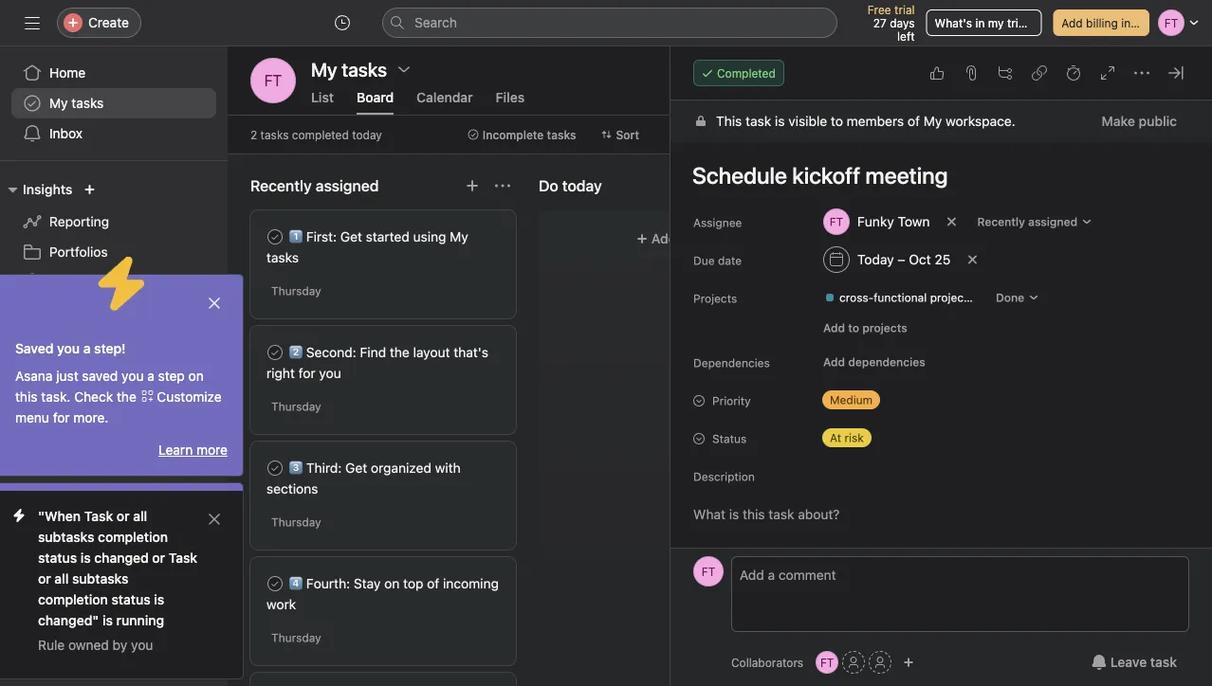 Task type: locate. For each thing, give the bounding box(es) containing it.
0 vertical spatial cross-functional project plan
[[840, 291, 994, 305]]

0 vertical spatial plan
[[971, 291, 994, 305]]

the right find
[[390, 345, 410, 361]]

0 vertical spatial subtasks
[[38, 530, 94, 546]]

saved
[[82, 369, 118, 384]]

0 vertical spatial the
[[390, 345, 410, 361]]

global element
[[0, 46, 228, 160]]

plan inside main content
[[971, 291, 994, 305]]

0 vertical spatial get
[[340, 229, 362, 245]]

0 horizontal spatial all
[[54, 572, 69, 587]]

thursday down 1️⃣
[[271, 285, 321, 298]]

files
[[496, 90, 525, 105]]

main content
[[671, 101, 1212, 687]]

the inside 2️⃣ second: find the layout that's right for you
[[390, 345, 410, 361]]

2 vertical spatial ft
[[821, 657, 834, 670]]

cross- up add to projects
[[840, 291, 874, 305]]

for down 2️⃣
[[299, 366, 316, 381]]

completed image left 3️⃣
[[264, 457, 287, 480]]

more section actions image
[[495, 178, 510, 194]]

you inside asana just saved you a step on this task. check the
[[122, 369, 144, 384]]

saved you a step!
[[15, 341, 126, 357]]

completion up the "changed"
[[98, 530, 168, 546]]

task right this
[[746, 113, 772, 129]]

completed checkbox for 3️⃣ third: get organized with sections
[[264, 457, 287, 480]]

with
[[435, 461, 461, 476]]

tasks down home
[[71, 95, 104, 111]]

rule owned by you
[[38, 638, 153, 654]]

2 horizontal spatial ft button
[[816, 652, 839, 675]]

a
[[83, 341, 91, 357], [147, 369, 154, 384]]

0 vertical spatial cross-
[[840, 291, 874, 305]]

get for third:
[[345, 461, 367, 476]]

is left visible at the top right of the page
[[775, 113, 785, 129]]

1 horizontal spatial all
[[133, 509, 147, 525]]

started
[[366, 229, 410, 245]]

Completed checkbox
[[264, 457, 287, 480], [264, 573, 287, 596]]

3 completed image from the top
[[264, 573, 287, 596]]

Completed checkbox
[[264, 226, 287, 249], [264, 342, 287, 364]]

1 vertical spatial of
[[427, 576, 440, 592]]

add to projects button
[[815, 315, 916, 342]]

goals
[[49, 275, 84, 290]]

1 horizontal spatial task
[[1151, 655, 1177, 671]]

0 vertical spatial completed checkbox
[[264, 226, 287, 249]]

completed checkbox left 2️⃣
[[264, 342, 287, 364]]

get right 'first:'
[[340, 229, 362, 245]]

cross-functional project plan link
[[817, 288, 994, 307], [11, 366, 225, 397]]

task
[[746, 113, 772, 129], [1151, 655, 1177, 671]]

add task image
[[465, 178, 480, 194]]

sort
[[616, 128, 639, 141]]

completed image for 3️⃣ third: get organized with sections
[[264, 457, 287, 480]]

cross-functional project plan inside main content
[[840, 291, 994, 305]]

add billing info button
[[1053, 9, 1150, 36]]

0 horizontal spatial of
[[427, 576, 440, 592]]

thursday button for 4️⃣
[[271, 632, 321, 645]]

0 vertical spatial functional
[[874, 291, 927, 305]]

1 horizontal spatial of
[[908, 113, 920, 129]]

2
[[250, 128, 257, 141]]

second:
[[306, 345, 356, 361]]

0 vertical spatial completed checkbox
[[264, 457, 287, 480]]

history image
[[335, 15, 350, 30]]

1 vertical spatial on
[[384, 576, 400, 592]]

status down "when
[[38, 551, 77, 566]]

0 horizontal spatial status
[[38, 551, 77, 566]]

2 thursday button from the top
[[271, 400, 321, 414]]

1 thursday button from the top
[[271, 285, 321, 298]]

public
[[1139, 113, 1177, 129]]

0 vertical spatial status
[[38, 551, 77, 566]]

status
[[712, 433, 747, 446]]

1 vertical spatial for
[[53, 410, 70, 426]]

for down task.
[[53, 410, 70, 426]]

home link
[[11, 58, 216, 88]]

all up changed"
[[54, 572, 69, 587]]

0 horizontal spatial cross-functional project plan
[[49, 373, 225, 389]]

plan
[[971, 291, 994, 305], [199, 373, 225, 389]]

at
[[830, 432, 842, 445]]

rule
[[38, 638, 65, 654]]

my left first
[[49, 343, 68, 359]]

add dependencies
[[823, 356, 926, 369]]

0 vertical spatial a
[[83, 341, 91, 357]]

add left billing
[[1062, 16, 1083, 29]]

get inside 1️⃣ first: get started using my tasks
[[340, 229, 362, 245]]

you inside 2️⃣ second: find the layout that's right for you
[[319, 366, 341, 381]]

you down portfolio
[[122, 369, 144, 384]]

0 vertical spatial cross-functional project plan link
[[817, 288, 994, 307]]

3 thursday button from the top
[[271, 516, 321, 529]]

hide sidebar image
[[25, 15, 40, 30]]

risk
[[845, 432, 864, 445]]

1 horizontal spatial ft button
[[694, 557, 724, 587]]

cross-functional project plan
[[840, 291, 994, 305], [49, 373, 225, 389]]

plan up customize
[[199, 373, 225, 389]]

tasks right incomplete
[[547, 128, 576, 141]]

task inside button
[[1151, 655, 1177, 671]]

subtasks down "when
[[38, 530, 94, 546]]

1 vertical spatial add
[[823, 322, 845, 335]]

completed image left 2️⃣
[[264, 342, 287, 364]]

1 vertical spatial completed image
[[264, 457, 287, 480]]

1 horizontal spatial plan
[[971, 291, 994, 305]]

2️⃣ second: find the layout that's right for you
[[267, 345, 489, 381]]

1 horizontal spatial ft
[[702, 565, 716, 579]]

this task is visible to members of my workspace.
[[716, 113, 1016, 129]]

thursday button down right
[[271, 400, 321, 414]]

cross- up task.
[[49, 373, 88, 389]]

ft for 2 tasks completed today
[[264, 72, 282, 90]]

0 horizontal spatial project
[[153, 373, 196, 389]]

thursday button for 3️⃣
[[271, 516, 321, 529]]

today – oct 25
[[858, 252, 951, 268]]

2 vertical spatial add
[[823, 356, 845, 369]]

cross-functional project plan up customize menu for more.
[[49, 373, 225, 389]]

to left projects
[[848, 322, 860, 335]]

0 horizontal spatial cross-
[[49, 373, 88, 389]]

1 vertical spatial ft
[[702, 565, 716, 579]]

thursday down work
[[271, 632, 321, 645]]

my left workspace.
[[924, 113, 942, 129]]

tasks inside "incomplete tasks" dropdown button
[[547, 128, 576, 141]]

add inside add dependencies button
[[823, 356, 845, 369]]

plan inside projects element
[[199, 373, 225, 389]]

0 vertical spatial completed image
[[264, 342, 287, 364]]

cross- inside main content
[[840, 291, 874, 305]]

on left top
[[384, 576, 400, 592]]

full screen image
[[1100, 65, 1116, 81]]

4 thursday button from the top
[[271, 632, 321, 645]]

portfolio
[[99, 343, 151, 359]]

trial?
[[1007, 16, 1034, 29]]

2 tasks completed today
[[250, 128, 382, 141]]

my tasks
[[311, 58, 387, 80]]

completed image
[[264, 342, 287, 364], [264, 457, 287, 480], [264, 573, 287, 596]]

a left "step!"
[[83, 341, 91, 357]]

clear due date image
[[967, 254, 978, 266]]

the
[[390, 345, 410, 361], [117, 389, 136, 405]]

1 vertical spatial functional
[[88, 373, 149, 389]]

1 thursday from the top
[[271, 285, 321, 298]]

1 vertical spatial cross-functional project plan
[[49, 373, 225, 389]]

0 horizontal spatial functional
[[88, 373, 149, 389]]

you down second:
[[319, 366, 341, 381]]

funky town button
[[815, 205, 939, 239]]

1 completed checkbox from the top
[[264, 457, 287, 480]]

status up running
[[111, 592, 151, 608]]

fourth:
[[306, 576, 350, 592]]

2 completed checkbox from the top
[[264, 573, 287, 596]]

tasks right 2
[[261, 128, 289, 141]]

sort button
[[592, 121, 648, 148]]

completed
[[292, 128, 349, 141]]

for inside 2️⃣ second: find the layout that's right for you
[[299, 366, 316, 381]]

tasks inside the my tasks link
[[71, 95, 104, 111]]

4️⃣ fourth: stay on top of incoming work
[[267, 576, 499, 613]]

changed"
[[38, 613, 99, 629]]

make public
[[1102, 113, 1177, 129]]

learn more link
[[158, 443, 228, 458]]

add up medium
[[823, 356, 845, 369]]

collaborators
[[731, 657, 804, 670]]

add inside add billing info button
[[1062, 16, 1083, 29]]

learn more
[[158, 443, 228, 458]]

1 horizontal spatial for
[[299, 366, 316, 381]]

1 vertical spatial the
[[117, 389, 136, 405]]

task right the "changed"
[[169, 551, 197, 566]]

0 vertical spatial add
[[1062, 16, 1083, 29]]

0 horizontal spatial on
[[188, 369, 204, 384]]

all up the "changed"
[[133, 509, 147, 525]]

Task Name text field
[[680, 154, 1190, 197]]

0 vertical spatial ft button
[[250, 58, 296, 103]]

done button
[[988, 285, 1048, 311]]

cross-functional project plan down oct
[[840, 291, 994, 305]]

project down 25
[[930, 291, 968, 305]]

0 vertical spatial completion
[[98, 530, 168, 546]]

1 vertical spatial completed checkbox
[[264, 342, 287, 364]]

is
[[775, 113, 785, 129], [80, 551, 91, 566], [154, 592, 164, 608], [102, 613, 113, 629]]

1 vertical spatial to
[[848, 322, 860, 335]]

projects
[[863, 322, 908, 335]]

completed checkbox left 3️⃣
[[264, 457, 287, 480]]

0 horizontal spatial task
[[746, 113, 772, 129]]

on up customize
[[188, 369, 204, 384]]

2 thursday from the top
[[271, 400, 321, 414]]

2 completed checkbox from the top
[[264, 342, 287, 364]]

my first portfolio
[[49, 343, 151, 359]]

or up changed"
[[38, 572, 51, 587]]

completed checkbox left 4️⃣ at the left
[[264, 573, 287, 596]]

1 horizontal spatial cross-
[[840, 291, 874, 305]]

0 vertical spatial on
[[188, 369, 204, 384]]

1 vertical spatial task
[[1151, 655, 1177, 671]]

4 thursday from the top
[[271, 632, 321, 645]]

thursday button down sections
[[271, 516, 321, 529]]

menu
[[15, 410, 49, 426]]

1 horizontal spatial the
[[390, 345, 410, 361]]

0 vertical spatial for
[[299, 366, 316, 381]]

my inside 1️⃣ first: get started using my tasks
[[450, 229, 468, 245]]

cross-functional project plan link inside main content
[[817, 288, 994, 307]]

the right check at bottom left
[[117, 389, 136, 405]]

or up the "changed"
[[117, 509, 130, 525]]

this
[[15, 389, 37, 405]]

search list box
[[382, 8, 838, 38]]

toggle harvest integration image
[[1066, 65, 1082, 81]]

2 completed image from the top
[[264, 457, 287, 480]]

plan left done
[[971, 291, 994, 305]]

1 horizontal spatial to
[[848, 322, 860, 335]]

my
[[49, 95, 68, 111], [924, 113, 942, 129], [450, 229, 468, 245], [49, 343, 68, 359]]

a left step at the left bottom
[[147, 369, 154, 384]]

add to projects
[[823, 322, 908, 335]]

tasks down completed image
[[267, 250, 299, 266]]

of right members
[[908, 113, 920, 129]]

0 horizontal spatial ft
[[264, 72, 282, 90]]

close details image
[[1169, 65, 1184, 81]]

attachments: add a file to this task, schedule kickoff meeting image
[[964, 65, 979, 81]]

"when
[[38, 509, 81, 525]]

1 horizontal spatial cross-functional project plan
[[840, 291, 994, 305]]

portfolios
[[49, 244, 108, 260]]

create
[[88, 15, 129, 30]]

calendar link
[[417, 90, 473, 115]]

1 horizontal spatial task
[[169, 551, 197, 566]]

completion up changed"
[[38, 592, 108, 608]]

subtasks down the "changed"
[[72, 572, 129, 587]]

is inside main content
[[775, 113, 785, 129]]

thursday button down work
[[271, 632, 321, 645]]

at risk
[[830, 432, 864, 445]]

thursday button down 1️⃣
[[271, 285, 321, 298]]

1 vertical spatial ft button
[[694, 557, 724, 587]]

2 vertical spatial completed image
[[264, 573, 287, 596]]

2 horizontal spatial ft
[[821, 657, 834, 670]]

2 vertical spatial or
[[38, 572, 51, 587]]

of right top
[[427, 576, 440, 592]]

0 vertical spatial task
[[84, 509, 113, 525]]

functional up projects
[[874, 291, 927, 305]]

leave
[[1111, 655, 1147, 671]]

1 vertical spatial completed checkbox
[[264, 573, 287, 596]]

2 vertical spatial ft button
[[816, 652, 839, 675]]

thursday down right
[[271, 400, 321, 414]]

ft button for collaborators
[[694, 557, 724, 587]]

0 vertical spatial ft
[[264, 72, 282, 90]]

add subtask image
[[998, 65, 1013, 81]]

due
[[694, 254, 715, 268]]

you right "by"
[[131, 638, 153, 654]]

or right the "changed"
[[152, 551, 165, 566]]

0 vertical spatial to
[[831, 113, 843, 129]]

create button
[[57, 8, 141, 38]]

1 horizontal spatial cross-functional project plan link
[[817, 288, 994, 307]]

oct
[[909, 252, 931, 268]]

changed
[[94, 551, 149, 566]]

thursday button
[[271, 285, 321, 298], [271, 400, 321, 414], [271, 516, 321, 529], [271, 632, 321, 645]]

for inside customize menu for more.
[[53, 410, 70, 426]]

asana
[[15, 369, 53, 384]]

3 thursday from the top
[[271, 516, 321, 529]]

1 horizontal spatial on
[[384, 576, 400, 592]]

tasks
[[71, 95, 104, 111], [261, 128, 289, 141], [547, 128, 576, 141], [267, 250, 299, 266]]

add left projects
[[823, 322, 845, 335]]

1 vertical spatial project
[[153, 373, 196, 389]]

0 horizontal spatial the
[[117, 389, 136, 405]]

27
[[874, 16, 887, 29]]

completed image left 4️⃣ at the left
[[264, 573, 287, 596]]

incomplete
[[483, 128, 544, 141]]

1 vertical spatial a
[[147, 369, 154, 384]]

1 vertical spatial or
[[152, 551, 165, 566]]

0 likes. click to like this task image
[[930, 65, 945, 81]]

0 horizontal spatial cross-functional project plan link
[[11, 366, 225, 397]]

my right using
[[450, 229, 468, 245]]

task right "when
[[84, 509, 113, 525]]

functional up customize menu for more.
[[88, 373, 149, 389]]

completed checkbox left 1️⃣
[[264, 226, 287, 249]]

to
[[831, 113, 843, 129], [848, 322, 860, 335]]

get inside 3️⃣ third: get organized with sections
[[345, 461, 367, 476]]

1 horizontal spatial functional
[[874, 291, 927, 305]]

ft button
[[250, 58, 296, 103], [694, 557, 724, 587], [816, 652, 839, 675]]

1 vertical spatial get
[[345, 461, 367, 476]]

1 horizontal spatial status
[[111, 592, 151, 608]]

free trial 27 days left
[[868, 3, 915, 43]]

task right leave on the right
[[1151, 655, 1177, 671]]

dependencies
[[694, 357, 770, 370]]

list
[[311, 90, 334, 105]]

info
[[1122, 16, 1142, 29]]

asana just saved you a step on this task. check the
[[15, 369, 204, 405]]

1 vertical spatial plan
[[199, 373, 225, 389]]

on
[[188, 369, 204, 384], [384, 576, 400, 592]]

my up inbox
[[49, 95, 68, 111]]

more actions for this task image
[[1135, 65, 1150, 81]]

billing
[[1086, 16, 1118, 29]]

1 horizontal spatial project
[[930, 291, 968, 305]]

project inside projects element
[[153, 373, 196, 389]]

0 horizontal spatial ft button
[[250, 58, 296, 103]]

0 horizontal spatial for
[[53, 410, 70, 426]]

do today
[[539, 177, 602, 195]]

tasks for 2
[[261, 128, 289, 141]]

1 horizontal spatial a
[[147, 369, 154, 384]]

0 vertical spatial project
[[930, 291, 968, 305]]

2 horizontal spatial or
[[152, 551, 165, 566]]

1 vertical spatial completion
[[38, 592, 108, 608]]

0 vertical spatial or
[[117, 509, 130, 525]]

medium
[[830, 394, 873, 407]]

add inside the add to projects 'button'
[[823, 322, 845, 335]]

of inside 4️⃣ fourth: stay on top of incoming work
[[427, 576, 440, 592]]

invite
[[53, 654, 87, 670]]

0 horizontal spatial plan
[[199, 373, 225, 389]]

1 vertical spatial cross-
[[49, 373, 88, 389]]

to right visible at the top right of the page
[[831, 113, 843, 129]]

0 vertical spatial all
[[133, 509, 147, 525]]

0 horizontal spatial to
[[831, 113, 843, 129]]

1 completed image from the top
[[264, 342, 287, 364]]

recently assigned
[[978, 215, 1078, 229]]

thursday down sections
[[271, 516, 321, 529]]

thursday for 2️⃣
[[271, 400, 321, 414]]

my inside schedule kickoff meeting dialog
[[924, 113, 942, 129]]

1 vertical spatial status
[[111, 592, 151, 608]]

completed checkbox for 1️⃣ first: get started using my tasks
[[264, 226, 287, 249]]

0 vertical spatial of
[[908, 113, 920, 129]]

1 horizontal spatial or
[[117, 509, 130, 525]]

project up customize
[[153, 373, 196, 389]]

layout
[[413, 345, 450, 361]]

today
[[858, 252, 894, 268]]

get right 'third:'
[[345, 461, 367, 476]]

0 vertical spatial task
[[746, 113, 772, 129]]

1 completed checkbox from the top
[[264, 226, 287, 249]]



Task type: vqa. For each thing, say whether or not it's contained in the screenshot.
the right Drisco'S Drinks
no



Task type: describe. For each thing, give the bounding box(es) containing it.
my inside global element
[[49, 95, 68, 111]]

this
[[716, 113, 742, 129]]

tasks for my
[[71, 95, 104, 111]]

board link
[[357, 90, 394, 115]]

remove assignee image
[[946, 216, 958, 228]]

calendar
[[417, 90, 473, 105]]

reporting link
[[11, 207, 216, 237]]

medium button
[[815, 387, 929, 414]]

thursday button for 2️⃣
[[271, 400, 321, 414]]

in
[[976, 16, 985, 29]]

projects
[[694, 292, 737, 305]]

new image
[[84, 184, 95, 195]]

main content containing this task is visible to members of my workspace.
[[671, 101, 1212, 687]]

completed checkbox for 2️⃣ second: find the layout that's right for you
[[264, 342, 287, 364]]

leave task
[[1111, 655, 1177, 671]]

show options image
[[397, 62, 412, 77]]

project inside main content
[[930, 291, 968, 305]]

saved
[[15, 341, 54, 357]]

my inside my first portfolio link
[[49, 343, 68, 359]]

organized
[[371, 461, 432, 476]]

ft for collaborators
[[702, 565, 716, 579]]

what's
[[935, 16, 973, 29]]

tasks for incomplete
[[547, 128, 576, 141]]

by
[[113, 638, 127, 654]]

cross-functional project plan inside projects element
[[49, 373, 225, 389]]

incomplete tasks button
[[459, 121, 585, 148]]

running
[[116, 613, 164, 629]]

1️⃣
[[289, 229, 303, 245]]

my
[[988, 16, 1004, 29]]

insights element
[[0, 173, 228, 302]]

completed button
[[694, 60, 784, 86]]

reporting
[[49, 214, 109, 230]]

make public button
[[1090, 104, 1190, 139]]

the inside asana just saved you a step on this task. check the
[[117, 389, 136, 405]]

task for leave
[[1151, 655, 1177, 671]]

on inside asana just saved you a step on this task. check the
[[188, 369, 204, 384]]

make
[[1102, 113, 1136, 129]]

tasks inside 1️⃣ first: get started using my tasks
[[267, 250, 299, 266]]

workspace.
[[946, 113, 1016, 129]]

1 vertical spatial task
[[169, 551, 197, 566]]

step
[[158, 369, 185, 384]]

incoming
[[443, 576, 499, 592]]

a inside asana just saved you a step on this task. check the
[[147, 369, 154, 384]]

is up running
[[154, 592, 164, 608]]

close toast image
[[207, 296, 222, 311]]

home
[[49, 65, 86, 81]]

to inside 'button'
[[848, 322, 860, 335]]

functional inside projects element
[[88, 373, 149, 389]]

completed checkbox for 4️⃣ fourth: stay on top of incoming work
[[264, 573, 287, 596]]

left
[[897, 29, 915, 43]]

work
[[267, 597, 296, 613]]

0 horizontal spatial task
[[84, 509, 113, 525]]

stay
[[354, 576, 381, 592]]

funky
[[858, 214, 894, 230]]

1 vertical spatial all
[[54, 572, 69, 587]]

add billing info
[[1062, 16, 1142, 29]]

task for this
[[746, 113, 772, 129]]

insights
[[23, 182, 72, 197]]

on inside 4️⃣ fourth: stay on top of incoming work
[[384, 576, 400, 592]]

customize menu for more.
[[15, 389, 222, 426]]

get for first:
[[340, 229, 362, 245]]

check
[[74, 389, 113, 405]]

is up rule owned by you
[[102, 613, 113, 629]]

of inside main content
[[908, 113, 920, 129]]

date
[[718, 254, 742, 268]]

at risk button
[[815, 425, 929, 452]]

3️⃣ third: get organized with sections
[[267, 461, 461, 497]]

list link
[[311, 90, 334, 115]]

visible
[[789, 113, 827, 129]]

insights button
[[0, 178, 72, 201]]

what's in my trial?
[[935, 16, 1034, 29]]

files link
[[496, 90, 525, 115]]

first:
[[306, 229, 337, 245]]

thursday for 3️⃣
[[271, 516, 321, 529]]

1 vertical spatial cross-functional project plan link
[[11, 366, 225, 397]]

2️⃣
[[289, 345, 303, 361]]

4️⃣
[[289, 576, 303, 592]]

projects element
[[0, 302, 228, 400]]

3️⃣
[[289, 461, 303, 476]]

thursday for 4️⃣
[[271, 632, 321, 645]]

top
[[403, 576, 424, 592]]

completed
[[717, 66, 776, 80]]

search
[[415, 15, 457, 30]]

description
[[694, 471, 755, 484]]

completed image for 4️⃣ fourth: stay on top of incoming work
[[264, 573, 287, 596]]

today
[[352, 128, 382, 141]]

search button
[[382, 8, 838, 38]]

"when task or all subtasks completion status is changed or task or all subtasks completion status is changed" is running
[[38, 509, 197, 629]]

assigned
[[1029, 215, 1078, 229]]

recently
[[978, 215, 1025, 229]]

find
[[360, 345, 386, 361]]

copy task link image
[[1032, 65, 1047, 81]]

add for add dependencies
[[823, 356, 845, 369]]

schedule kickoff meeting dialog
[[671, 46, 1212, 687]]

right
[[267, 366, 295, 381]]

0 horizontal spatial a
[[83, 341, 91, 357]]

portfolios link
[[11, 237, 216, 268]]

0 horizontal spatial or
[[38, 572, 51, 587]]

you up just
[[57, 341, 80, 357]]

functional inside main content
[[874, 291, 927, 305]]

what's in my trial? button
[[927, 9, 1042, 36]]

task.
[[41, 389, 71, 405]]

trial
[[895, 3, 915, 16]]

third:
[[306, 461, 342, 476]]

1 vertical spatial subtasks
[[72, 572, 129, 587]]

priority
[[712, 395, 751, 408]]

is left the "changed"
[[80, 551, 91, 566]]

add for add to projects
[[823, 322, 845, 335]]

close image
[[207, 512, 222, 527]]

add dependencies button
[[815, 349, 934, 376]]

step!
[[94, 341, 126, 357]]

invite button
[[18, 645, 100, 679]]

–
[[898, 252, 906, 268]]

ft button for 2 tasks completed today
[[250, 58, 296, 103]]

add or remove collaborators image
[[903, 657, 915, 669]]

cross- inside projects element
[[49, 373, 88, 389]]

members
[[847, 113, 904, 129]]

completed image for 2️⃣ second: find the layout that's right for you
[[264, 342, 287, 364]]

dependencies
[[848, 356, 926, 369]]

more
[[196, 443, 228, 458]]

board
[[357, 90, 394, 105]]

incomplete tasks
[[483, 128, 576, 141]]

completed image
[[264, 226, 287, 249]]

add for add billing info
[[1062, 16, 1083, 29]]



